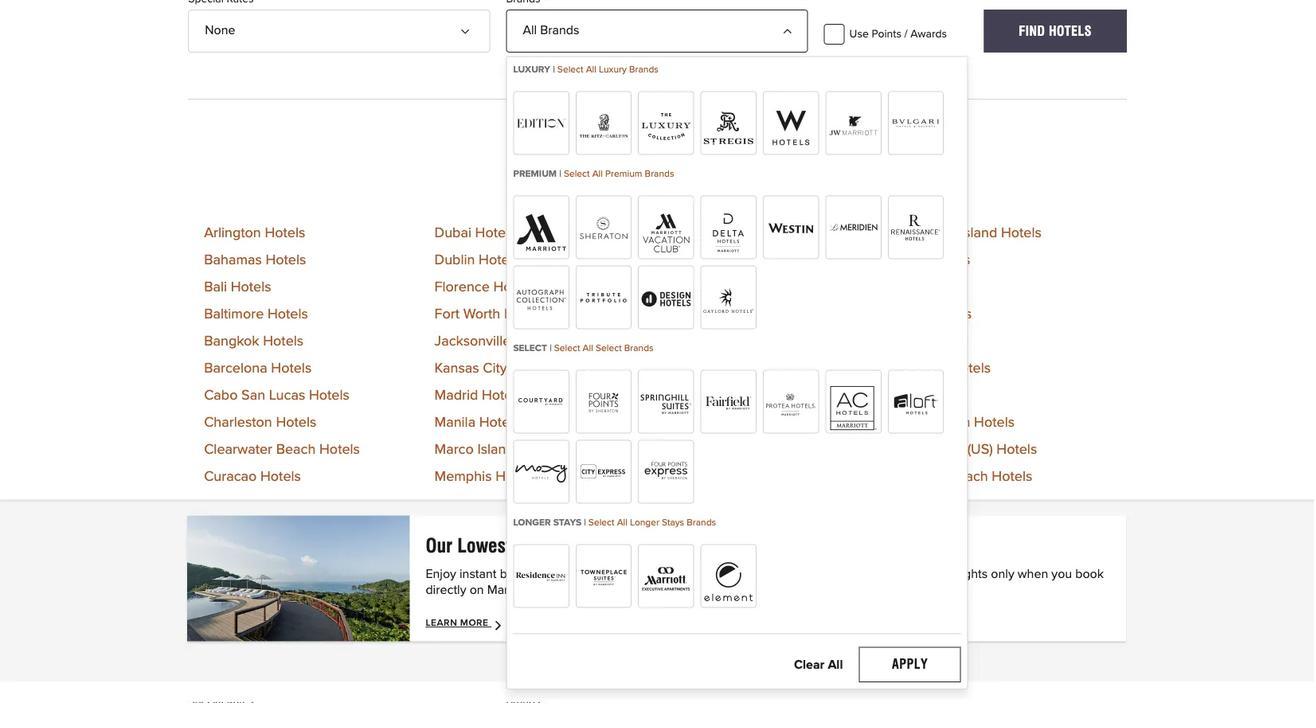 Task type: vqa. For each thing, say whether or not it's contained in the screenshot.


Task type: locate. For each thing, give the bounding box(es) containing it.
1 horizontal spatial city
[[681, 388, 705, 403]]

more
[[461, 619, 489, 628]]

city down jacksonville hotels
[[483, 361, 507, 376]]

0 vertical spatial city
[[483, 361, 507, 376]]

palm springs hotels link
[[649, 361, 775, 376]]

1 vertical spatial city
[[681, 388, 705, 403]]

island
[[961, 226, 998, 240], [478, 443, 515, 457]]

longer stays | select all longer stays brands
[[514, 518, 717, 528]]

memphis hotels
[[435, 470, 536, 484]]

sarasota
[[649, 470, 704, 484]]

2 trigger image from the left
[[782, 20, 795, 33]]

like
[[548, 569, 567, 581]]

you
[[1052, 569, 1073, 581]]

luxury
[[599, 65, 627, 74]]

2 free from the left
[[924, 569, 949, 581]]

1 vertical spatial on
[[470, 584, 484, 597]]

learn more link
[[426, 619, 507, 631]]

falls
[[702, 334, 731, 349]]

rate
[[621, 569, 646, 581]]

brands for select all select brands
[[625, 344, 654, 353]]

0 horizontal spatial trigger image
[[464, 20, 477, 33]]

clearwater beach hotels link
[[204, 443, 360, 457]]

1 horizontal spatial free
[[924, 569, 949, 581]]

city for park
[[681, 388, 705, 403]]

premium
[[514, 169, 557, 179]]

springs
[[684, 361, 731, 376]]

when
[[1018, 569, 1049, 581]]

book direct image
[[187, 516, 410, 642]]

myrtle beach hotels
[[649, 280, 776, 294]]

baltimore hotels link
[[204, 307, 308, 321]]

all left premium
[[593, 169, 603, 179]]

1 horizontal spatial trigger image
[[782, 20, 795, 33]]

trigger image inside none link
[[464, 20, 477, 33]]

trigger image
[[464, 20, 477, 33], [782, 20, 795, 33]]

lowest
[[458, 535, 511, 557]]

in,
[[794, 569, 807, 581]]

brands up luxury | select all luxury brands
[[540, 24, 580, 36]]

beach up montreal hotels link
[[690, 226, 730, 240]]

fort worth hotels link
[[435, 307, 545, 321]]

charleston
[[204, 415, 272, 430]]

select right premium at top
[[564, 169, 590, 179]]

nights
[[952, 569, 988, 581]]

palm up park
[[649, 361, 680, 376]]

trigger image inside all brands link
[[782, 20, 795, 33]]

1 vertical spatial san
[[649, 443, 673, 457]]

0 vertical spatial on
[[739, 535, 757, 557]]

virginia beach hotels link
[[880, 415, 1015, 430]]

luxury | select all luxury brands
[[514, 65, 659, 74]]

beach down charleston hotels
[[276, 443, 316, 457]]

island up the memphis hotels
[[478, 443, 515, 457]]

san juan hotels
[[649, 443, 752, 457]]

0 horizontal spatial san
[[242, 388, 265, 403]]

only
[[992, 569, 1015, 581]]

free right the in,
[[811, 569, 836, 581]]

on down instant
[[470, 584, 484, 597]]

select for select all select brands
[[555, 344, 581, 353]]

| right premium at top
[[560, 169, 562, 179]]

brands right luxury
[[630, 65, 659, 74]]

niagara falls hotels
[[649, 334, 775, 349]]

our lowest prices.  instant benefits.  only on marriott.com
[[426, 535, 860, 557]]

clearwater beach hotels
[[204, 443, 360, 457]]

padre
[[920, 226, 957, 240]]

city for kansas
[[483, 361, 507, 376]]

venice hotels
[[880, 388, 967, 403]]

instant
[[460, 569, 497, 581]]

brands right premium
[[645, 169, 675, 179]]

find hotels button
[[984, 9, 1128, 52]]

/
[[905, 29, 908, 40]]

1 horizontal spatial palm
[[915, 470, 945, 484]]

select for select all premium brands
[[564, 169, 590, 179]]

san down rome
[[649, 443, 673, 457]]

apply link
[[860, 648, 962, 683]]

select right luxury
[[558, 65, 584, 74]]

fort worth hotels
[[435, 307, 545, 321]]

select for select all luxury brands
[[558, 65, 584, 74]]

palm down islands
[[915, 470, 945, 484]]

cabo san lucas hotels link
[[204, 388, 350, 403]]

luxury
[[514, 65, 551, 74]]

tucson
[[880, 334, 925, 349]]

virginia
[[880, 415, 928, 430]]

brands for select all luxury brands
[[630, 65, 659, 74]]

select
[[558, 65, 584, 74], [564, 169, 590, 179], [555, 344, 581, 353], [596, 344, 622, 353], [589, 518, 615, 528]]

manila hotels link
[[435, 415, 520, 430]]

park city hotels
[[649, 388, 749, 403]]

prices.
[[516, 535, 569, 557]]

jacksonville
[[435, 334, 511, 349]]

dublin hotels
[[435, 253, 520, 267]]

marco island hotels
[[435, 443, 559, 457]]

trigger image for none
[[464, 20, 477, 33]]

beach up virgin islands (us) hotels
[[931, 415, 971, 430]]

bangkok
[[204, 334, 259, 349]]

brands
[[540, 24, 580, 36], [630, 65, 659, 74], [645, 169, 675, 179], [625, 344, 654, 353], [687, 518, 717, 528]]

city up rome hotels link
[[681, 388, 705, 403]]

brands down 'napa'
[[625, 344, 654, 353]]

all right 'select'
[[583, 344, 594, 353]]

beach for virginia
[[931, 415, 971, 430]]

clear
[[795, 660, 825, 672]]

0 horizontal spatial palm
[[649, 361, 680, 376]]

0 horizontal spatial island
[[478, 443, 515, 457]]

on
[[739, 535, 757, 557], [470, 584, 484, 597]]

arlington
[[204, 226, 261, 240]]

free
[[811, 569, 836, 581], [924, 569, 949, 581]]

curacao hotels
[[204, 470, 301, 484]]

| right stays
[[584, 518, 586, 528]]

dubai hotels link
[[435, 226, 516, 240]]

points
[[872, 29, 902, 40]]

| right luxury
[[553, 65, 555, 74]]

beach down montreal hotels link
[[692, 280, 732, 294]]

cabo
[[204, 388, 238, 403]]

san down barcelona hotels link
[[242, 388, 265, 403]]

on inside the enjoy instant benefits like our best rate guarantee, mobile check-in, free wi-fi and earn free nights only when you book directly on marriott.com.
[[470, 584, 484, 597]]

city
[[483, 361, 507, 376], [681, 388, 705, 403]]

| right 'select'
[[550, 344, 552, 353]]

select right 'select'
[[555, 344, 581, 353]]

select | select all select brands
[[514, 344, 654, 353]]

arlington hotels
[[204, 226, 306, 240]]

0 horizontal spatial city
[[483, 361, 507, 376]]

1 vertical spatial palm
[[915, 470, 945, 484]]

all left luxury
[[586, 65, 597, 74]]

0 horizontal spatial on
[[470, 584, 484, 597]]

our
[[426, 535, 453, 557]]

select up 'instant'
[[589, 518, 615, 528]]

on right the "only"
[[739, 535, 757, 557]]

bahamas hotels link
[[204, 253, 306, 267]]

trigger image for all brands
[[782, 20, 795, 33]]

south padre island hotels link
[[880, 226, 1042, 240]]

brands up the "only"
[[687, 518, 717, 528]]

park city hotels link
[[649, 388, 749, 403]]

use
[[850, 29, 869, 40]]

bali hotels link
[[204, 280, 271, 294]]

florence hotels link
[[435, 280, 534, 294]]

island right padre
[[961, 226, 998, 240]]

manila hotels
[[435, 415, 520, 430]]

1 trigger image from the left
[[464, 20, 477, 33]]

0 vertical spatial san
[[242, 388, 265, 403]]

0 horizontal spatial free
[[811, 569, 836, 581]]

1 horizontal spatial on
[[739, 535, 757, 557]]

find
[[1020, 23, 1046, 38]]

free right earn
[[924, 569, 949, 581]]

worth
[[464, 307, 501, 321]]

miami beach hotels
[[649, 226, 774, 240]]

kansas city hotels
[[435, 361, 552, 376]]

vancouver
[[880, 361, 947, 376]]

stays
[[554, 518, 582, 528]]

select all luxury brands link
[[558, 65, 659, 74]]

1 horizontal spatial island
[[961, 226, 998, 240]]



Task type: describe. For each thing, give the bounding box(es) containing it.
0 vertical spatial palm
[[649, 361, 680, 376]]

vancouver hotels
[[880, 361, 991, 376]]

longer
[[630, 518, 660, 528]]

brands for select all premium brands
[[645, 169, 675, 179]]

select
[[514, 344, 548, 353]]

all left longer
[[617, 518, 628, 528]]

lucas
[[269, 388, 305, 403]]

select left niagara
[[596, 344, 622, 353]]

toronto hotels
[[880, 307, 972, 321]]

and
[[871, 569, 892, 581]]

curacao hotels link
[[204, 470, 301, 484]]

sarasota hotels link
[[649, 470, 749, 484]]

beach for clearwater
[[276, 443, 316, 457]]

virginia beach hotels
[[880, 415, 1015, 430]]

earn
[[895, 569, 920, 581]]

arrow right image
[[494, 619, 507, 631]]

(us)
[[968, 443, 993, 457]]

| for select |
[[550, 344, 552, 353]]

rome hotels link
[[649, 415, 730, 430]]

premium
[[606, 169, 643, 179]]

san juan hotels link
[[649, 443, 752, 457]]

hotels inside button
[[1049, 23, 1093, 38]]

our
[[571, 569, 589, 581]]

clear all
[[795, 660, 843, 672]]

manila
[[435, 415, 476, 430]]

mobile
[[714, 569, 752, 581]]

florence hotels
[[435, 280, 534, 294]]

jacksonville hotels
[[435, 334, 555, 349]]

florence
[[435, 280, 490, 294]]

beach for myrtle
[[692, 280, 732, 294]]

learn
[[426, 619, 458, 628]]

madrid
[[435, 388, 478, 403]]

1 horizontal spatial san
[[649, 443, 673, 457]]

| for premium |
[[560, 169, 562, 179]]

napa hotels link
[[649, 307, 727, 321]]

miami beach hotels link
[[649, 226, 774, 240]]

all right the clear
[[828, 660, 843, 672]]

wi-
[[840, 569, 858, 581]]

marriott.com
[[762, 535, 860, 557]]

apply
[[892, 657, 929, 673]]

beach for miami
[[690, 226, 730, 240]]

niagara falls hotels link
[[649, 334, 775, 349]]

dubai hotels
[[435, 226, 516, 240]]

premium | select all premium brands
[[514, 169, 675, 179]]

bali
[[204, 280, 227, 294]]

learn more
[[426, 619, 492, 628]]

rome hotels
[[649, 415, 730, 430]]

west
[[880, 470, 911, 484]]

longer
[[514, 518, 551, 528]]

sydney
[[880, 253, 927, 267]]

dublin
[[435, 253, 475, 267]]

beach down the virgin islands (us) hotels link
[[949, 470, 989, 484]]

montreal hotels link
[[649, 253, 749, 267]]

dubai
[[435, 226, 472, 240]]

islands
[[921, 443, 964, 457]]

barcelona hotels link
[[204, 361, 312, 376]]

0 vertical spatial island
[[961, 226, 998, 240]]

| for luxury |
[[553, 65, 555, 74]]

tucson hotels link
[[880, 334, 969, 349]]

cabo san lucas hotels
[[204, 388, 350, 403]]

use points / awards
[[850, 29, 948, 40]]

sydney hotels link
[[880, 253, 971, 267]]

sarasota hotels
[[649, 470, 749, 484]]

fi
[[858, 569, 867, 581]]

all brands link
[[506, 9, 809, 52]]

check-
[[755, 569, 794, 581]]

1 free from the left
[[811, 569, 836, 581]]

charleston hotels
[[204, 415, 317, 430]]

clearwater
[[204, 443, 273, 457]]

south
[[880, 226, 917, 240]]

stays
[[662, 518, 685, 528]]

baltimore
[[204, 307, 264, 321]]

benefits.
[[630, 535, 696, 557]]

bangkok hotels
[[204, 334, 304, 349]]

arlington hotels link
[[204, 226, 306, 240]]

all up luxury
[[523, 24, 537, 36]]

niagara
[[649, 334, 698, 349]]

miami
[[649, 226, 687, 240]]

napa
[[649, 307, 683, 321]]

tucson hotels
[[880, 334, 969, 349]]

toronto
[[880, 307, 928, 321]]

1 vertical spatial island
[[478, 443, 515, 457]]

barcelona hotels
[[204, 361, 312, 376]]

awards
[[911, 29, 948, 40]]

west palm beach hotels link
[[880, 470, 1033, 484]]

marco
[[435, 443, 474, 457]]

select all longer stays brands link
[[589, 518, 717, 528]]

memphis hotels link
[[435, 470, 536, 484]]

memphis
[[435, 470, 492, 484]]

kansas city hotels link
[[435, 361, 552, 376]]



